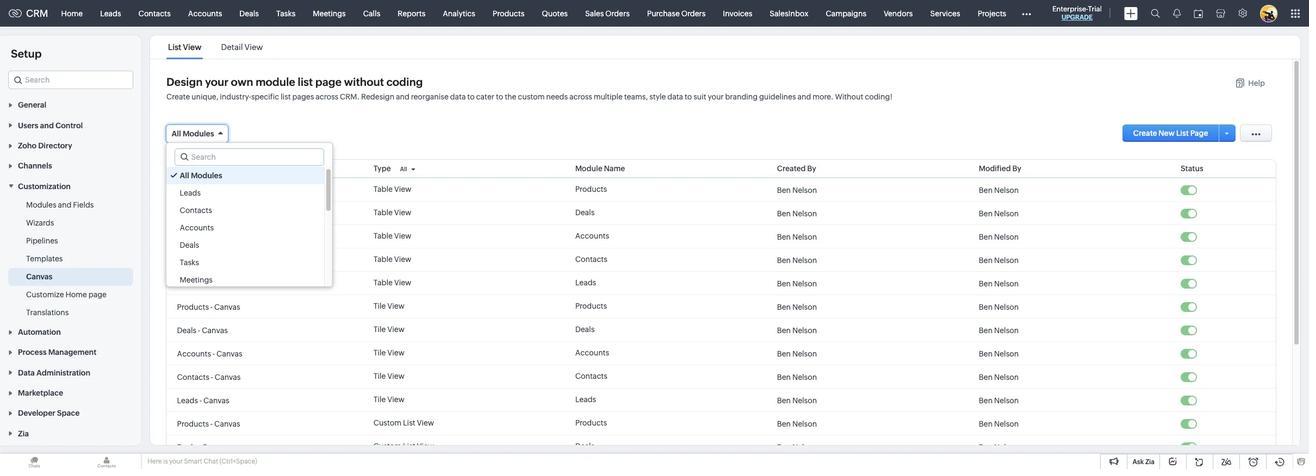 Task type: describe. For each thing, give the bounding box(es) containing it.
customization
[[18, 182, 71, 191]]

here
[[147, 458, 162, 466]]

enterprise-trial upgrade
[[1053, 5, 1102, 21]]

created
[[777, 164, 806, 173]]

sales
[[585, 9, 604, 18]]

users and control button
[[0, 115, 141, 135]]

all inside field
[[172, 129, 181, 138]]

deals link
[[231, 0, 268, 26]]

needs
[[546, 92, 568, 101]]

1 to from the left
[[468, 92, 475, 101]]

setup
[[11, 47, 42, 60]]

space
[[57, 409, 80, 418]]

custom for products
[[374, 419, 402, 428]]

tile for products - canvas
[[374, 302, 386, 311]]

process
[[18, 348, 47, 357]]

contacts inside option
[[180, 206, 212, 215]]

data
[[18, 369, 35, 377]]

calendar image
[[1194, 9, 1203, 18]]

redesign
[[361, 92, 395, 101]]

1 table view from the top
[[374, 185, 412, 194]]

Other Modules field
[[1015, 5, 1039, 22]]

canvas link
[[26, 271, 52, 282]]

modified by
[[979, 164, 1022, 173]]

trial
[[1088, 5, 1102, 13]]

canvas name
[[177, 164, 226, 173]]

2 to from the left
[[496, 92, 503, 101]]

management
[[48, 348, 97, 357]]

tasks inside option
[[180, 258, 199, 267]]

projects
[[978, 9, 1007, 18]]

list for specific
[[281, 92, 291, 101]]

contacts - canvas for table view
[[177, 256, 241, 265]]

deals inside option
[[180, 241, 199, 250]]

0 vertical spatial tasks
[[276, 9, 296, 18]]

reports link
[[389, 0, 434, 26]]

ask zia
[[1133, 459, 1155, 466]]

suit
[[694, 92, 707, 101]]

1 horizontal spatial meetings
[[313, 9, 346, 18]]

create menu element
[[1118, 0, 1145, 26]]

reorganise
[[411, 92, 449, 101]]

purchase orders
[[647, 9, 706, 18]]

and down coding at the left of page
[[396, 92, 410, 101]]

purchase orders link
[[639, 0, 715, 26]]

by for modified by
[[1013, 164, 1022, 173]]

list view
[[168, 42, 201, 52]]

crm
[[26, 8, 48, 19]]

users and control
[[18, 121, 83, 130]]

developer space
[[18, 409, 80, 418]]

module
[[256, 76, 295, 88]]

5 table view from the top
[[374, 279, 412, 287]]

meetings link
[[304, 0, 355, 26]]

accounts option
[[166, 219, 324, 237]]

help
[[1249, 79, 1265, 88]]

table for accounts - canvas
[[374, 232, 393, 240]]

design your own module list page without coding
[[166, 76, 423, 88]]

without
[[835, 92, 864, 101]]

1 data from the left
[[450, 92, 466, 101]]

coding!
[[865, 92, 893, 101]]

accounts - canvas for table view
[[177, 233, 242, 241]]

and inside dropdown button
[[40, 121, 54, 130]]

cater
[[476, 92, 495, 101]]

tile for accounts - canvas
[[374, 349, 386, 357]]

invoices link
[[715, 0, 761, 26]]

create new list page
[[1134, 129, 1209, 138]]

and inside customization region
[[58, 201, 71, 209]]

wizards link
[[26, 217, 54, 228]]

sales orders link
[[577, 0, 639, 26]]

customization region
[[0, 196, 141, 322]]

tile view for leads - canvas
[[374, 396, 405, 404]]

marketplace
[[18, 389, 63, 398]]

1 horizontal spatial page
[[315, 76, 342, 88]]

own
[[231, 76, 253, 88]]

translations
[[26, 308, 69, 317]]

ask
[[1133, 459, 1144, 466]]

tile for leads - canvas
[[374, 396, 386, 404]]

detail view
[[221, 42, 263, 52]]

deals - canvas for tile view
[[177, 326, 228, 335]]

list containing list view
[[158, 35, 273, 59]]

leads link
[[91, 0, 130, 26]]

vendors
[[884, 9, 913, 18]]

by for created by
[[808, 164, 817, 173]]

products inside products link
[[493, 9, 525, 18]]

All Modules field
[[166, 125, 228, 143]]

pages
[[292, 92, 314, 101]]

list view link
[[166, 42, 203, 52]]

status
[[1181, 164, 1204, 173]]

accounts - canvas for tile view
[[177, 350, 242, 358]]

channels
[[18, 162, 52, 170]]

customization button
[[0, 176, 141, 196]]

chats image
[[0, 454, 69, 470]]

customize
[[26, 290, 64, 299]]

zoho directory
[[18, 141, 72, 150]]

module
[[575, 164, 603, 173]]

type
[[374, 164, 391, 173]]

3 deals - canvas from the top
[[177, 443, 228, 452]]

Search text field
[[175, 149, 306, 165]]

services
[[931, 9, 961, 18]]

coding
[[387, 76, 423, 88]]

automation
[[18, 328, 61, 337]]

and left more.
[[798, 92, 811, 101]]

marketplace button
[[0, 383, 141, 403]]

contacts image
[[72, 454, 141, 470]]

home inside customization region
[[66, 290, 87, 299]]

tasks link
[[268, 0, 304, 26]]

campaigns
[[826, 9, 867, 18]]

purchase
[[647, 9, 680, 18]]

projects link
[[969, 0, 1015, 26]]

modules inside all modules option
[[191, 171, 222, 180]]

industry-
[[220, 92, 251, 101]]

invoices
[[723, 9, 753, 18]]

table view for accounts - canvas
[[374, 232, 412, 240]]

meetings inside option
[[180, 276, 213, 285]]

products - canvas for custom list view
[[177, 420, 240, 428]]

2 leads - canvas from the top
[[177, 396, 229, 405]]

module name
[[575, 164, 625, 173]]

create unique, industry-specific list pages across crm. redesign and reorganise data to cater to the custom needs across multiple teams, style data to suit your branding guidelines and more. without coding!
[[166, 92, 893, 101]]

3 to from the left
[[685, 92, 692, 101]]

deals - canvas for table view
[[177, 209, 228, 218]]

general button
[[0, 95, 141, 115]]

all modules inside field
[[172, 129, 214, 138]]

design
[[166, 76, 203, 88]]

directory
[[38, 141, 72, 150]]

orders for sales orders
[[606, 9, 630, 18]]

vendors link
[[875, 0, 922, 26]]

created by
[[777, 164, 817, 173]]

zoho directory button
[[0, 135, 141, 156]]

control
[[55, 121, 83, 130]]

unique,
[[192, 92, 218, 101]]

quotes link
[[533, 0, 577, 26]]



Task type: vqa. For each thing, say whether or not it's contained in the screenshot.


Task type: locate. For each thing, give the bounding box(es) containing it.
home right crm
[[61, 9, 83, 18]]

analytics link
[[434, 0, 484, 26]]

2 orders from the left
[[682, 9, 706, 18]]

create for create new list page
[[1134, 129, 1158, 138]]

to left the
[[496, 92, 503, 101]]

1 vertical spatial create
[[1134, 129, 1158, 138]]

new
[[1159, 129, 1175, 138]]

name for module name
[[604, 164, 625, 173]]

1 vertical spatial custom list view
[[374, 442, 434, 451]]

2 vertical spatial deals - canvas
[[177, 443, 228, 452]]

your right suit
[[708, 92, 724, 101]]

translations link
[[26, 307, 69, 318]]

to left suit
[[685, 92, 692, 101]]

reports
[[398, 9, 426, 18]]

modified
[[979, 164, 1011, 173]]

products link
[[484, 0, 533, 26]]

list
[[298, 76, 313, 88], [281, 92, 291, 101]]

3 table from the top
[[374, 232, 393, 240]]

2 table view from the top
[[374, 208, 412, 217]]

all down all modules field
[[180, 171, 189, 180]]

1 by from the left
[[808, 164, 817, 173]]

custom
[[518, 92, 545, 101]]

ben
[[777, 186, 791, 195], [979, 186, 993, 195], [777, 209, 791, 218], [979, 209, 993, 218], [777, 233, 791, 241], [979, 233, 993, 241], [777, 256, 791, 265], [979, 256, 993, 265], [777, 279, 791, 288], [979, 279, 993, 288], [777, 303, 791, 311], [979, 303, 993, 311], [777, 326, 791, 335], [979, 326, 993, 335], [777, 350, 791, 358], [979, 350, 993, 358], [777, 373, 791, 382], [979, 373, 993, 382], [777, 396, 791, 405], [979, 396, 993, 405], [777, 420, 791, 428], [979, 420, 993, 428], [777, 443, 791, 452], [979, 443, 993, 452]]

your up unique,
[[205, 76, 229, 88]]

0 vertical spatial contacts - canvas
[[177, 256, 241, 265]]

zia inside dropdown button
[[18, 430, 29, 438]]

meetings down tasks option
[[180, 276, 213, 285]]

list
[[168, 42, 181, 52], [1177, 129, 1189, 138], [403, 419, 415, 428], [403, 442, 415, 451]]

your right is
[[169, 458, 183, 466]]

teams,
[[624, 92, 648, 101]]

customize home page link
[[26, 289, 107, 300]]

1 horizontal spatial tasks
[[276, 9, 296, 18]]

leads
[[100, 9, 121, 18], [180, 189, 201, 197], [575, 279, 596, 287], [177, 279, 198, 288], [575, 396, 596, 404], [177, 396, 198, 405]]

administration
[[36, 369, 90, 377]]

all right "type"
[[400, 166, 407, 173]]

2 name from the left
[[604, 164, 625, 173]]

2 accounts - canvas from the top
[[177, 350, 242, 358]]

0 vertical spatial create
[[166, 92, 190, 101]]

5 tile from the top
[[374, 396, 386, 404]]

all modules inside option
[[180, 171, 222, 180]]

all inside option
[[180, 171, 189, 180]]

name up leads "option"
[[205, 164, 226, 173]]

list box containing all modules
[[166, 167, 332, 289]]

2 table from the top
[[374, 208, 393, 217]]

0 vertical spatial your
[[205, 76, 229, 88]]

1 vertical spatial home
[[66, 290, 87, 299]]

name
[[205, 164, 226, 173], [604, 164, 625, 173]]

the
[[505, 92, 517, 101]]

search image
[[1151, 9, 1160, 18]]

page
[[315, 76, 342, 88], [89, 290, 107, 299]]

process management button
[[0, 342, 141, 363]]

name for canvas name
[[205, 164, 226, 173]]

1 deals - canvas from the top
[[177, 209, 228, 218]]

1 vertical spatial zia
[[1146, 459, 1155, 466]]

1 horizontal spatial orders
[[682, 9, 706, 18]]

2 horizontal spatial your
[[708, 92, 724, 101]]

1 horizontal spatial name
[[604, 164, 625, 173]]

data left cater at the top of page
[[450, 92, 466, 101]]

2 vertical spatial your
[[169, 458, 183, 466]]

detail
[[221, 42, 243, 52]]

salesinbox
[[770, 9, 809, 18]]

0 vertical spatial modules
[[183, 129, 214, 138]]

campaigns link
[[817, 0, 875, 26]]

table view for deals - canvas
[[374, 208, 412, 217]]

is
[[163, 458, 168, 466]]

tile for deals - canvas
[[374, 325, 386, 334]]

1 contacts - canvas from the top
[[177, 256, 241, 265]]

all modules
[[172, 129, 214, 138], [180, 171, 222, 180]]

orders right sales
[[606, 9, 630, 18]]

meetings option
[[166, 271, 324, 289]]

1 horizontal spatial your
[[205, 76, 229, 88]]

0 horizontal spatial your
[[169, 458, 183, 466]]

list
[[158, 35, 273, 59]]

2 products - canvas from the top
[[177, 303, 240, 311]]

name right the module
[[604, 164, 625, 173]]

1 vertical spatial custom
[[374, 442, 402, 451]]

5 table from the top
[[374, 279, 393, 287]]

enterprise-
[[1053, 5, 1088, 13]]

data
[[450, 92, 466, 101], [668, 92, 683, 101]]

channels button
[[0, 156, 141, 176]]

1 orders from the left
[[606, 9, 630, 18]]

2 across from the left
[[570, 92, 592, 101]]

1 vertical spatial tasks
[[180, 258, 199, 267]]

2 custom from the top
[[374, 442, 402, 451]]

style
[[650, 92, 666, 101]]

products
[[493, 9, 525, 18], [575, 185, 607, 194], [177, 186, 209, 195], [575, 302, 607, 311], [177, 303, 209, 311], [575, 419, 607, 428], [177, 420, 209, 428]]

list inside button
[[1177, 129, 1189, 138]]

0 vertical spatial custom list view
[[374, 419, 434, 428]]

users
[[18, 121, 38, 130]]

1 horizontal spatial across
[[570, 92, 592, 101]]

2 tile from the top
[[374, 325, 386, 334]]

2 vertical spatial modules
[[26, 201, 56, 209]]

across left crm.
[[316, 92, 338, 101]]

create left the new
[[1134, 129, 1158, 138]]

-
[[210, 186, 213, 195], [198, 209, 200, 218], [213, 233, 215, 241], [211, 256, 213, 265], [200, 279, 202, 288], [210, 303, 213, 311], [198, 326, 200, 335], [213, 350, 215, 358], [211, 373, 213, 382], [200, 396, 202, 405], [210, 420, 213, 428], [198, 443, 200, 452]]

tile view for contacts - canvas
[[374, 372, 405, 381]]

crm link
[[9, 8, 48, 19]]

accounts inside option
[[180, 224, 214, 232]]

0 vertical spatial list
[[298, 76, 313, 88]]

4 tile view from the top
[[374, 372, 405, 381]]

(ctrl+space)
[[220, 458, 257, 466]]

1 across from the left
[[316, 92, 338, 101]]

modules inside all modules field
[[183, 129, 214, 138]]

zia down the developer
[[18, 430, 29, 438]]

0 horizontal spatial tasks
[[180, 258, 199, 267]]

0 horizontal spatial by
[[808, 164, 817, 173]]

0 horizontal spatial data
[[450, 92, 466, 101]]

process management
[[18, 348, 97, 357]]

contacts - canvas for tile view
[[177, 373, 241, 382]]

contacts
[[139, 9, 171, 18], [180, 206, 212, 215], [575, 255, 608, 264], [177, 256, 209, 265], [575, 372, 608, 381], [177, 373, 209, 382]]

signals image
[[1174, 9, 1181, 18]]

table for contacts - canvas
[[374, 255, 393, 264]]

table for deals - canvas
[[374, 208, 393, 217]]

2 custom list view from the top
[[374, 442, 434, 451]]

and
[[396, 92, 410, 101], [798, 92, 811, 101], [40, 121, 54, 130], [58, 201, 71, 209]]

developer space button
[[0, 403, 141, 424]]

zoho
[[18, 141, 37, 150]]

Search text field
[[9, 71, 133, 89]]

0 vertical spatial products - canvas
[[177, 186, 240, 195]]

2 data from the left
[[668, 92, 683, 101]]

create for create unique, industry-specific list pages across crm. redesign and reorganise data to cater to the custom needs across multiple teams, style data to suit your branding guidelines and more. without coding!
[[166, 92, 190, 101]]

by right modified in the right of the page
[[1013, 164, 1022, 173]]

templates link
[[26, 253, 63, 264]]

across right needs
[[570, 92, 592, 101]]

search element
[[1145, 0, 1167, 27]]

modules down search text field
[[191, 171, 222, 180]]

leads - canvas
[[177, 279, 229, 288], [177, 396, 229, 405]]

0 vertical spatial custom
[[374, 419, 402, 428]]

1 horizontal spatial create
[[1134, 129, 1158, 138]]

page inside customization region
[[89, 290, 107, 299]]

table
[[374, 185, 393, 194], [374, 208, 393, 217], [374, 232, 393, 240], [374, 255, 393, 264], [374, 279, 393, 287]]

modules inside modules and fields link
[[26, 201, 56, 209]]

1 vertical spatial all modules
[[180, 171, 222, 180]]

pipelines link
[[26, 235, 58, 246]]

1 horizontal spatial data
[[668, 92, 683, 101]]

and left fields
[[58, 201, 71, 209]]

tile view
[[374, 302, 405, 311], [374, 325, 405, 334], [374, 349, 405, 357], [374, 372, 405, 381], [374, 396, 405, 404]]

1 vertical spatial products - canvas
[[177, 303, 240, 311]]

1 vertical spatial deals - canvas
[[177, 326, 228, 335]]

to left cater at the top of page
[[468, 92, 475, 101]]

all modules option
[[166, 167, 324, 184]]

meetings
[[313, 9, 346, 18], [180, 276, 213, 285]]

guidelines
[[760, 92, 796, 101]]

3 tile from the top
[[374, 349, 386, 357]]

1 horizontal spatial zia
[[1146, 459, 1155, 466]]

1 horizontal spatial by
[[1013, 164, 1022, 173]]

home right customize
[[66, 290, 87, 299]]

canvas inside customization region
[[26, 272, 52, 281]]

2 vertical spatial products - canvas
[[177, 420, 240, 428]]

4 table view from the top
[[374, 255, 412, 264]]

orders for purchase orders
[[682, 9, 706, 18]]

2 by from the left
[[1013, 164, 1022, 173]]

salesinbox link
[[761, 0, 817, 26]]

0 vertical spatial meetings
[[313, 9, 346, 18]]

0 vertical spatial accounts - canvas
[[177, 233, 242, 241]]

1 vertical spatial accounts - canvas
[[177, 350, 242, 358]]

modules and fields link
[[26, 200, 94, 210]]

0 horizontal spatial meetings
[[180, 276, 213, 285]]

all up canvas name
[[172, 129, 181, 138]]

0 horizontal spatial page
[[89, 290, 107, 299]]

1 horizontal spatial to
[[496, 92, 503, 101]]

0 horizontal spatial to
[[468, 92, 475, 101]]

profile image
[[1261, 5, 1278, 22]]

orders right purchase
[[682, 9, 706, 18]]

accounts link
[[179, 0, 231, 26]]

products - canvas down canvas name
[[177, 186, 240, 195]]

0 vertical spatial page
[[315, 76, 342, 88]]

0 horizontal spatial zia
[[18, 430, 29, 438]]

fields
[[73, 201, 94, 209]]

all modules up canvas name
[[172, 129, 214, 138]]

custom list view for deals
[[374, 442, 434, 451]]

all modules down all modules field
[[180, 171, 222, 180]]

custom
[[374, 419, 402, 428], [374, 442, 402, 451]]

0 horizontal spatial create
[[166, 92, 190, 101]]

modules up canvas name
[[183, 129, 214, 138]]

1 vertical spatial leads - canvas
[[177, 396, 229, 405]]

products - canvas for tile view
[[177, 303, 240, 311]]

crm.
[[340, 92, 360, 101]]

tile view for accounts - canvas
[[374, 349, 405, 357]]

create
[[166, 92, 190, 101], [1134, 129, 1158, 138]]

customize home page
[[26, 290, 107, 299]]

by right created
[[808, 164, 817, 173]]

general
[[18, 101, 46, 110]]

1 leads - canvas from the top
[[177, 279, 229, 288]]

detail view link
[[219, 42, 265, 52]]

1 tile view from the top
[[374, 302, 405, 311]]

0 horizontal spatial name
[[205, 164, 226, 173]]

modules up wizards 'link'
[[26, 201, 56, 209]]

zia button
[[0, 424, 141, 444]]

0 vertical spatial all modules
[[172, 129, 214, 138]]

meetings left calls
[[313, 9, 346, 18]]

1 vertical spatial page
[[89, 290, 107, 299]]

canvas
[[177, 164, 203, 173], [214, 186, 240, 195], [202, 209, 228, 218], [217, 233, 242, 241], [215, 256, 241, 265], [26, 272, 52, 281], [203, 279, 229, 288], [214, 303, 240, 311], [202, 326, 228, 335], [217, 350, 242, 358], [215, 373, 241, 382], [203, 396, 229, 405], [214, 420, 240, 428], [202, 443, 228, 452]]

leads option
[[166, 184, 324, 202]]

3 tile view from the top
[[374, 349, 405, 357]]

contacts - canvas
[[177, 256, 241, 265], [177, 373, 241, 382]]

1 products - canvas from the top
[[177, 186, 240, 195]]

0 vertical spatial leads - canvas
[[177, 279, 229, 288]]

0 horizontal spatial orders
[[606, 9, 630, 18]]

tile view for products - canvas
[[374, 302, 405, 311]]

3 products - canvas from the top
[[177, 420, 240, 428]]

accounts - canvas
[[177, 233, 242, 241], [177, 350, 242, 358]]

2 contacts - canvas from the top
[[177, 373, 241, 382]]

leads inside "option"
[[180, 189, 201, 197]]

1 custom list view from the top
[[374, 419, 434, 428]]

view
[[183, 42, 201, 52], [245, 42, 263, 52], [394, 185, 412, 194], [394, 208, 412, 217], [394, 232, 412, 240], [394, 255, 412, 264], [394, 279, 412, 287], [387, 302, 405, 311], [387, 325, 405, 334], [387, 349, 405, 357], [387, 372, 405, 381], [387, 396, 405, 404], [417, 419, 434, 428], [417, 442, 434, 451]]

tile view for deals - canvas
[[374, 325, 405, 334]]

1 vertical spatial list
[[281, 92, 291, 101]]

deals
[[240, 9, 259, 18], [575, 208, 595, 217], [177, 209, 196, 218], [180, 241, 199, 250], [575, 325, 595, 334], [177, 326, 196, 335], [575, 442, 595, 451], [177, 443, 196, 452]]

across
[[316, 92, 338, 101], [570, 92, 592, 101]]

1 custom from the top
[[374, 419, 402, 428]]

0 horizontal spatial across
[[316, 92, 338, 101]]

1 name from the left
[[205, 164, 226, 173]]

list box
[[166, 167, 332, 289]]

zia right ask
[[1146, 459, 1155, 466]]

1 table from the top
[[374, 185, 393, 194]]

tasks
[[276, 9, 296, 18], [180, 258, 199, 267]]

0 vertical spatial zia
[[18, 430, 29, 438]]

3 table view from the top
[[374, 232, 412, 240]]

page up crm.
[[315, 76, 342, 88]]

1 horizontal spatial list
[[298, 76, 313, 88]]

calls link
[[355, 0, 389, 26]]

create down design
[[166, 92, 190, 101]]

accounts
[[188, 9, 222, 18], [180, 224, 214, 232], [575, 232, 609, 240], [177, 233, 211, 241], [575, 349, 609, 357], [177, 350, 211, 358]]

products - canvas up chat on the left bottom of page
[[177, 420, 240, 428]]

1 accounts - canvas from the top
[[177, 233, 242, 241]]

page up automation dropdown button
[[89, 290, 107, 299]]

1 vertical spatial modules
[[191, 171, 222, 180]]

create new list page button
[[1123, 125, 1219, 142]]

profile element
[[1254, 0, 1285, 26]]

and right users
[[40, 121, 54, 130]]

list for module
[[298, 76, 313, 88]]

specific
[[251, 92, 279, 101]]

0 vertical spatial deals - canvas
[[177, 209, 228, 218]]

list up pages
[[298, 76, 313, 88]]

1 vertical spatial your
[[708, 92, 724, 101]]

list down design your own module list page without coding
[[281, 92, 291, 101]]

deals option
[[166, 237, 324, 254]]

table view for contacts - canvas
[[374, 255, 412, 264]]

products - canvas down meetings option
[[177, 303, 240, 311]]

5 tile view from the top
[[374, 396, 405, 404]]

1 tile from the top
[[374, 302, 386, 311]]

data right style
[[668, 92, 683, 101]]

contacts option
[[166, 202, 324, 219]]

home link
[[53, 0, 91, 26]]

custom list view for products
[[374, 419, 434, 428]]

4 tile from the top
[[374, 372, 386, 381]]

4 table from the top
[[374, 255, 393, 264]]

None field
[[8, 71, 133, 89]]

nelson
[[793, 186, 817, 195], [995, 186, 1019, 195], [793, 209, 817, 218], [995, 209, 1019, 218], [793, 233, 817, 241], [995, 233, 1019, 241], [793, 256, 817, 265], [995, 256, 1019, 265], [793, 279, 817, 288], [995, 279, 1019, 288], [793, 303, 817, 311], [995, 303, 1019, 311], [793, 326, 817, 335], [995, 326, 1019, 335], [793, 350, 817, 358], [995, 350, 1019, 358], [793, 373, 817, 382], [995, 373, 1019, 382], [793, 396, 817, 405], [995, 396, 1019, 405], [793, 420, 817, 428], [995, 420, 1019, 428], [793, 443, 817, 452], [995, 443, 1019, 452]]

0 horizontal spatial list
[[281, 92, 291, 101]]

create inside button
[[1134, 129, 1158, 138]]

upgrade
[[1062, 14, 1093, 21]]

without
[[344, 76, 384, 88]]

2 tile view from the top
[[374, 325, 405, 334]]

signals element
[[1167, 0, 1188, 27]]

0 vertical spatial home
[[61, 9, 83, 18]]

quotes
[[542, 9, 568, 18]]

1 vertical spatial contacts - canvas
[[177, 373, 241, 382]]

2 deals - canvas from the top
[[177, 326, 228, 335]]

tile for contacts - canvas
[[374, 372, 386, 381]]

here is your smart chat (ctrl+space)
[[147, 458, 257, 466]]

1 vertical spatial meetings
[[180, 276, 213, 285]]

2 horizontal spatial to
[[685, 92, 692, 101]]

templates
[[26, 254, 63, 263]]

modules
[[183, 129, 214, 138], [191, 171, 222, 180], [26, 201, 56, 209]]

list inside list
[[168, 42, 181, 52]]

custom for deals
[[374, 442, 402, 451]]

create menu image
[[1125, 7, 1138, 20]]

tasks option
[[166, 254, 324, 271]]



